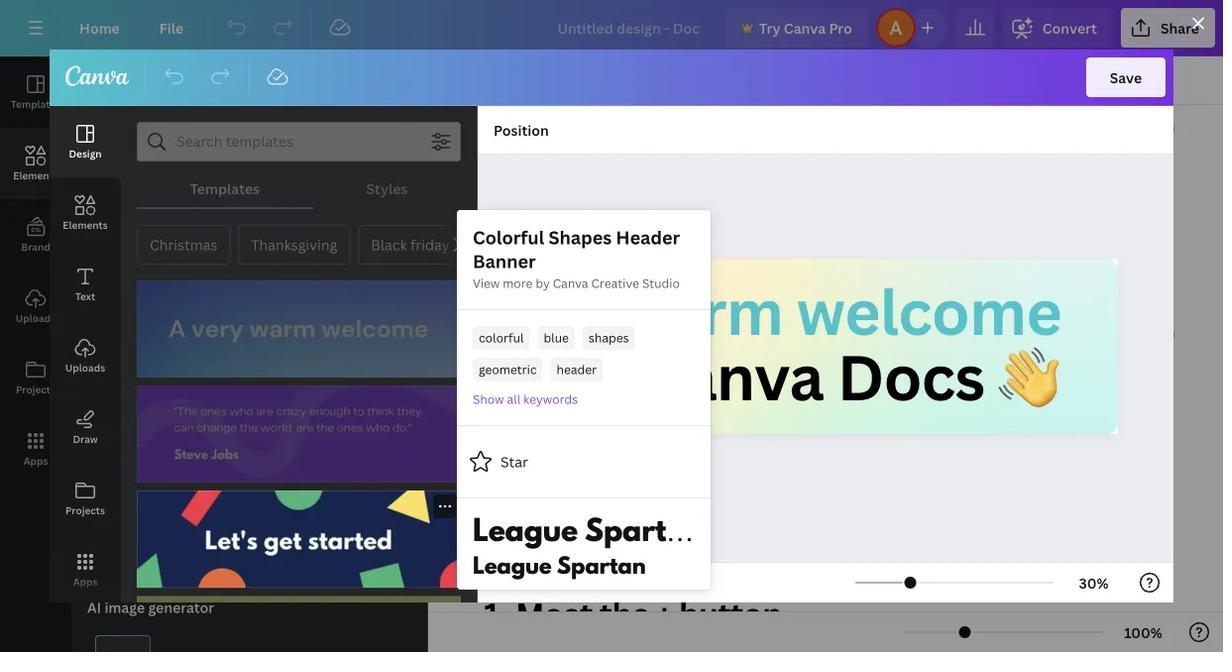 Task type: locate. For each thing, give the bounding box(es) containing it.
2 see from the top
[[373, 331, 395, 347]]

tables
[[87, 194, 130, 213]]

generator
[[148, 598, 214, 617]]

you'll
[[738, 518, 784, 543]]

you
[[880, 381, 936, 424], [484, 419, 539, 462]]

1 vertical spatial see all
[[373, 331, 411, 347]]

all for charts
[[397, 331, 411, 347]]

0 vertical spatial canva
[[784, 18, 826, 37]]

graphics
[[87, 463, 147, 482]]

2 add this table to the canvas image from the left
[[174, 223, 254, 302]]

see all
[[373, 196, 411, 212], [373, 331, 411, 347], [373, 465, 411, 482]]

all for tables
[[397, 196, 411, 212]]

you right have
[[880, 381, 936, 424]]

1 see all button from the top
[[371, 183, 413, 223]]

2 all from the top
[[397, 331, 411, 347]]

1 horizontal spatial to
[[763, 381, 795, 424]]

ai
[[87, 598, 101, 617]]

0 vertical spatial see all button
[[371, 183, 413, 223]]

2 see all button from the top
[[371, 318, 413, 358]]

edit
[[444, 71, 471, 90]]

welcome
[[792, 141, 1101, 240]]

graphics button
[[85, 453, 149, 493]]

3 see all from the top
[[373, 465, 411, 482]]

see all for tables
[[373, 196, 411, 212]]

1 vertical spatial canva
[[608, 217, 823, 316]]

see all down rectangle
[[373, 196, 411, 212]]

see for charts
[[373, 331, 395, 347]]

the
[[599, 593, 649, 636]]

1 see all from the top
[[373, 196, 411, 212]]

circle button
[[230, 128, 294, 168]]

playful decorative ribbon banner image
[[87, 493, 167, 572]]

all up 'torn paper banner with space for text' image
[[397, 465, 411, 482]]

home link
[[63, 8, 136, 48]]

all down rectangle
[[397, 196, 411, 212]]

2 vertical spatial see all
[[373, 465, 411, 482]]

here
[[484, 518, 525, 543]]

a
[[519, 141, 568, 240]]

2 vertical spatial all
[[397, 465, 411, 482]]

to
[[519, 217, 592, 316], [763, 381, 795, 424], [822, 419, 853, 462]]

line
[[100, 138, 128, 157]]

None text field
[[428, 105, 1223, 652]]

none text field containing a warm welcome
[[428, 105, 1223, 652]]

see all left hide image at the left of page
[[373, 331, 411, 347]]

create
[[860, 419, 955, 462]]

try canva pro button
[[726, 8, 868, 48]]

see all button
[[371, 183, 413, 223], [371, 318, 413, 358], [371, 453, 413, 493]]

0 horizontal spatial to
[[519, 217, 592, 316]]

1 horizontal spatial you
[[880, 381, 936, 424]]

canva inside button
[[784, 18, 826, 37]]

1 all from the top
[[397, 196, 411, 212]]

1 vertical spatial all
[[397, 331, 411, 347]]

3 see from the top
[[373, 465, 395, 482]]

0 vertical spatial all
[[397, 196, 411, 212]]

0 vertical spatial see
[[373, 196, 395, 212]]

see for graphics
[[373, 465, 395, 482]]

see all for charts
[[373, 331, 411, 347]]

2 vertical spatial see
[[373, 465, 395, 482]]

2 see all from the top
[[373, 331, 411, 347]]

2 horizontal spatial to
[[822, 419, 853, 462]]

all left hide image at the left of page
[[397, 331, 411, 347]]

see
[[373, 196, 395, 212], [373, 331, 395, 347], [373, 465, 395, 482]]

line button
[[87, 128, 141, 168]]

using
[[636, 419, 715, 462]]

you left enjoy
[[484, 419, 539, 462]]

see down rectangle
[[373, 196, 395, 212]]

3 all from the top
[[397, 465, 411, 482]]

2 vertical spatial canva
[[722, 419, 815, 462]]

1 vertical spatial see
[[373, 331, 395, 347]]

3 see all button from the top
[[371, 453, 413, 493]]

see all up 'torn paper banner with space for text' image
[[373, 465, 411, 482]]

see all button for charts
[[371, 318, 413, 358]]

see left hide image at the left of page
[[373, 331, 395, 347]]

0 vertical spatial see all
[[373, 196, 411, 212]]

image
[[105, 598, 145, 617]]

2 vertical spatial see all button
[[371, 453, 413, 493]]

all
[[397, 196, 411, 212], [397, 331, 411, 347], [397, 465, 411, 482]]

elements
[[13, 169, 58, 182]]

square button
[[149, 128, 222, 168]]

try canva pro
[[759, 18, 852, 37]]

try
[[759, 18, 781, 37]]

six
[[560, 518, 583, 543]]

templates
[[11, 97, 61, 111]]

1. meet the + button
[[484, 593, 782, 636]]

see up 'torn paper banner with space for text' image
[[373, 465, 395, 482]]

charts
[[87, 329, 132, 347]]

canva for docs
[[608, 217, 823, 316]]

add this table to the canvas image
[[87, 223, 167, 302], [174, 223, 254, 302], [262, 223, 341, 302], [349, 223, 428, 302]]

projects
[[16, 383, 56, 396]]

1 see from the top
[[373, 196, 395, 212]]

easter banner image
[[174, 493, 254, 572]]

playful decorative wavy banner image
[[262, 493, 341, 572]]

edit design button
[[436, 64, 527, 96]]

enjoy
[[546, 419, 629, 462]]

1 vertical spatial see all button
[[371, 318, 413, 358]]

canva
[[784, 18, 826, 37], [608, 217, 823, 316], [722, 419, 815, 462]]

👋
[[1028, 217, 1099, 316]]

features
[[587, 518, 658, 543]]



Task type: vqa. For each thing, say whether or not it's contained in the screenshot.
free •
no



Task type: describe. For each thing, give the bounding box(es) containing it.
elements button
[[0, 128, 71, 199]]

uploads
[[16, 311, 56, 325]]

1 add this table to the canvas image from the left
[[87, 223, 167, 302]]

torn paper banner with space for text image
[[349, 493, 428, 572]]

warm
[[584, 141, 776, 240]]

square
[[162, 138, 209, 157]]

canva for pro
[[784, 18, 826, 37]]

main menu bar
[[0, 0, 1223, 57]]

here are six features we think you'll love:
[[484, 518, 829, 543]]

Search elements search field
[[127, 73, 372, 111]]

here!
[[943, 381, 1020, 424]]

a warm welcome
[[519, 141, 1101, 240]]

docs
[[839, 217, 1012, 316]]

brand button
[[0, 199, 71, 271]]

see all button for graphics
[[371, 453, 413, 493]]

hope
[[1080, 381, 1156, 424]]

uploads button
[[0, 271, 71, 342]]

documents.
[[484, 457, 661, 500]]

think
[[691, 518, 734, 543]]

pro
[[829, 18, 852, 37]]

have
[[802, 381, 874, 424]]

brand
[[21, 240, 50, 253]]

meet
[[515, 593, 593, 636]]

rectangle button
[[361, 128, 453, 168]]

are
[[529, 518, 556, 543]]

circle
[[243, 138, 282, 157]]

templates button
[[0, 57, 71, 128]]

hide image
[[427, 307, 440, 402]]

convert button
[[1003, 8, 1113, 48]]

love:
[[788, 518, 829, 543]]

to canva docs 👋
[[519, 217, 1099, 316]]

see for tables
[[373, 196, 395, 212]]

3 add this table to the canvas image from the left
[[262, 223, 341, 302]]

see all for graphics
[[373, 465, 411, 482]]

tables button
[[85, 183, 132, 223]]

+
[[656, 593, 672, 636]]

very
[[575, 381, 641, 424]]

0 horizontal spatial you
[[484, 419, 539, 462]]

we
[[662, 518, 687, 543]]

button
[[679, 593, 782, 636]]

design
[[475, 71, 519, 90]]

1.
[[484, 593, 509, 636]]

ai image generator
[[87, 598, 214, 617]]

Design title text field
[[542, 8, 718, 48]]

beautiful
[[962, 419, 1097, 462]]

side panel tab list
[[0, 57, 71, 485]]

rectangle
[[374, 138, 440, 157]]

we're
[[484, 381, 568, 424]]

see all button for tables
[[371, 183, 413, 223]]

home
[[79, 18, 120, 37]]

projects button
[[0, 342, 71, 413]]

charts button
[[85, 318, 134, 358]]

apps
[[23, 454, 48, 467]]

canva inside we're very excited to have you here! we hope you enjoy using canva to create beautiful documents.
[[722, 419, 815, 462]]

convert
[[1043, 18, 1097, 37]]

excited
[[648, 381, 756, 424]]

4 add this table to the canvas image from the left
[[349, 223, 428, 302]]

all for graphics
[[397, 465, 411, 482]]

we
[[1027, 381, 1073, 424]]

apps button
[[0, 413, 71, 485]]

edit design
[[444, 71, 519, 90]]

we're very excited to have you here! we hope you enjoy using canva to create beautiful documents.
[[484, 381, 1163, 500]]



